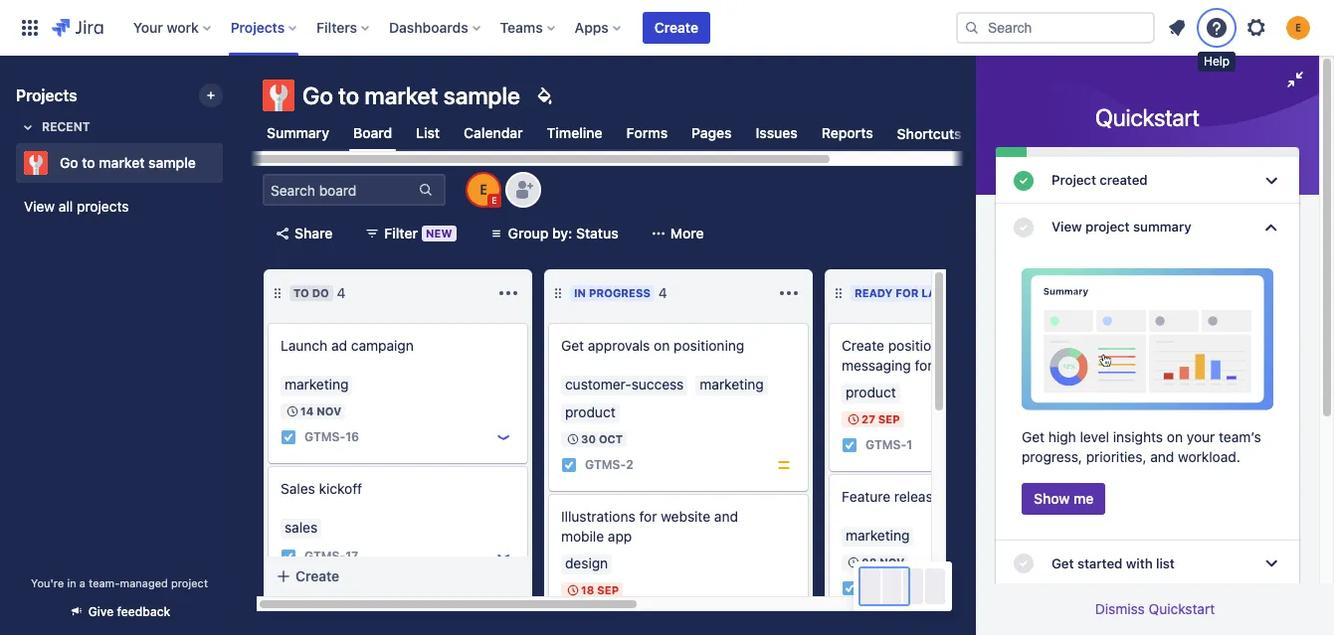 Task type: vqa. For each thing, say whether or not it's contained in the screenshot.
Board. at the right top of page
no



Task type: locate. For each thing, give the bounding box(es) containing it.
14 nov
[[300, 405, 341, 418]]

get left started
[[1052, 556, 1074, 572]]

task image left gtms-17 link
[[281, 549, 296, 565]]

go up summary
[[302, 82, 333, 109]]

list
[[1156, 556, 1175, 572]]

1 horizontal spatial view
[[1052, 219, 1082, 235]]

18 sep
[[581, 584, 619, 597]]

gtms- for 16
[[304, 430, 345, 445]]

tab list
[[251, 115, 989, 166]]

1 horizontal spatial positioning
[[888, 337, 959, 354]]

to
[[293, 287, 309, 299]]

gtms- up '/'
[[304, 550, 345, 564]]

approvals
[[588, 337, 650, 354]]

Search field
[[956, 12, 1155, 44]]

summary
[[1133, 219, 1191, 235]]

chevron image for view project summary
[[1259, 216, 1283, 240]]

insights
[[1113, 429, 1163, 445]]

pages
[[692, 124, 732, 141]]

create right apps dropdown button
[[654, 19, 698, 36]]

1 horizontal spatial project
[[1085, 219, 1130, 235]]

gtms-3
[[866, 581, 914, 596]]

sample
[[443, 82, 520, 109], [148, 154, 196, 171]]

you're
[[31, 577, 64, 590]]

with
[[1126, 556, 1153, 572]]

you're in a team-managed project
[[31, 577, 208, 590]]

summary link
[[263, 115, 333, 151]]

high
[[1048, 429, 1076, 445]]

3 down release
[[906, 581, 914, 596]]

your profile and settings image
[[1286, 16, 1310, 40]]

0 vertical spatial nov
[[317, 405, 341, 418]]

positioning
[[674, 337, 744, 354], [888, 337, 959, 354]]

3 checked image from the top
[[1012, 552, 1036, 576]]

task image
[[281, 430, 296, 446], [842, 438, 858, 454], [281, 549, 296, 565], [842, 581, 858, 597]]

2 vertical spatial and
[[714, 508, 738, 525]]

task image left gtms-16 link
[[281, 430, 296, 446]]

progress,
[[1022, 448, 1082, 465]]

1 vertical spatial chevron image
[[1259, 552, 1283, 576]]

27 september 2023 image
[[846, 412, 862, 428], [846, 412, 862, 428]]

0 horizontal spatial sep
[[597, 584, 619, 597]]

on right 'approvals'
[[654, 337, 670, 354]]

1 vertical spatial get
[[1022, 429, 1045, 445]]

search image
[[964, 20, 980, 36]]

4 right the progress
[[658, 285, 667, 301]]

0 vertical spatial create button
[[643, 12, 710, 44]]

0 vertical spatial go
[[302, 82, 333, 109]]

gtms- down 14 nov
[[304, 430, 345, 445]]

2
[[626, 458, 633, 473]]

market up view all projects "link"
[[99, 154, 145, 171]]

2 positioning from the left
[[888, 337, 959, 354]]

banner containing apps
[[0, 0, 1334, 56]]

gtms- inside gtms-3 link
[[866, 581, 906, 596]]

gtms-16
[[304, 430, 359, 445]]

1 horizontal spatial nov
[[880, 556, 904, 569]]

project
[[1085, 219, 1130, 235], [171, 577, 208, 590]]

chevron image
[[1259, 216, 1283, 240], [1259, 552, 1283, 576]]

gtms- inside gtms-1 'link'
[[866, 438, 906, 453]]

1 horizontal spatial get
[[1022, 429, 1045, 445]]

4
[[337, 285, 346, 301], [658, 285, 667, 301]]

0 / 3
[[308, 580, 330, 597]]

get up progress,
[[1022, 429, 1045, 445]]

0 horizontal spatial get
[[561, 337, 584, 354]]

0 vertical spatial and
[[963, 337, 987, 354]]

2 horizontal spatial get
[[1052, 556, 1074, 572]]

add people image
[[511, 178, 535, 202]]

and down insights
[[1150, 448, 1174, 465]]

1 horizontal spatial go to market sample
[[302, 82, 520, 109]]

view for view project summary
[[1052, 219, 1082, 235]]

16
[[345, 430, 359, 445]]

1 vertical spatial view
[[1052, 219, 1082, 235]]

0 horizontal spatial and
[[714, 508, 738, 525]]

2 vertical spatial get
[[1052, 556, 1074, 572]]

27 sep
[[862, 413, 900, 426]]

eloisefrancis23 image
[[468, 174, 499, 206]]

2 chevron image from the top
[[1259, 552, 1283, 576]]

0 horizontal spatial market
[[99, 154, 145, 171]]

2 4 from the left
[[658, 285, 667, 301]]

1 vertical spatial for
[[915, 357, 933, 374]]

get inside get high level insights on your team's progress, priorities, and workload.
[[1022, 429, 1045, 445]]

1 horizontal spatial sep
[[878, 413, 900, 426]]

18 september 2023 image
[[565, 583, 581, 599], [565, 583, 581, 599]]

more
[[670, 225, 704, 242]]

1 vertical spatial market
[[99, 154, 145, 171]]

18
[[581, 584, 594, 597]]

sep right the 18
[[597, 584, 619, 597]]

08 november 2023 image
[[846, 555, 862, 571], [846, 555, 862, 571]]

go to market sample link
[[16, 143, 215, 183]]

project created button
[[996, 157, 1299, 204]]

1 horizontal spatial create button
[[643, 12, 710, 44]]

0 vertical spatial create
[[654, 19, 698, 36]]

for left website
[[639, 508, 657, 525]]

settings image
[[1245, 16, 1268, 40]]

view down project
[[1052, 219, 1082, 235]]

market up list
[[365, 82, 438, 109]]

to down recent at the top of page
[[82, 154, 95, 171]]

gtms- for 17
[[304, 550, 345, 564]]

nov right 08
[[880, 556, 904, 569]]

0 vertical spatial project
[[1085, 219, 1130, 235]]

give feedback
[[88, 605, 170, 620]]

jira image
[[52, 16, 103, 40], [52, 16, 103, 40]]

get started with list button
[[996, 541, 1299, 588]]

0 vertical spatial sep
[[878, 413, 900, 426]]

ready for launch
[[855, 287, 970, 299]]

list
[[416, 124, 440, 141]]

checked image left project
[[1012, 169, 1036, 193]]

priorities,
[[1086, 448, 1147, 465]]

progress
[[589, 287, 651, 299]]

create button inside primary element
[[643, 12, 710, 44]]

1 vertical spatial launch
[[281, 337, 327, 354]]

gtms-2
[[585, 458, 633, 473]]

1 chevron image from the top
[[1259, 216, 1283, 240]]

get inside dropdown button
[[1052, 556, 1074, 572]]

go
[[302, 82, 333, 109], [60, 154, 78, 171]]

team-
[[89, 577, 120, 590]]

positioning up new
[[888, 337, 959, 354]]

0 horizontal spatial positioning
[[674, 337, 744, 354]]

progress bar
[[996, 147, 1299, 157]]

task image for gtms-17
[[281, 549, 296, 565]]

0 horizontal spatial go to market sample
[[60, 154, 196, 171]]

view left all
[[24, 198, 55, 215]]

2 vertical spatial checked image
[[1012, 552, 1036, 576]]

on left your
[[1167, 429, 1183, 445]]

app
[[608, 528, 632, 545]]

for right ready
[[896, 287, 919, 299]]

and up feature in the right bottom of the page
[[963, 337, 987, 354]]

get for get started with list
[[1052, 556, 1074, 572]]

1 vertical spatial go
[[60, 154, 78, 171]]

2 checked image from the top
[[1012, 216, 1036, 240]]

launch
[[921, 287, 970, 299], [281, 337, 327, 354]]

create positioning and messaging for new feature
[[842, 337, 1012, 374]]

go to market sample up view all projects "link"
[[60, 154, 196, 171]]

view inside "link"
[[24, 198, 55, 215]]

project down the 'project created'
[[1085, 219, 1130, 235]]

issues
[[756, 124, 798, 141]]

feedback
[[117, 605, 170, 620]]

1 horizontal spatial sample
[[443, 82, 520, 109]]

1 horizontal spatial to
[[338, 82, 359, 109]]

14
[[300, 405, 314, 418]]

forms
[[626, 124, 668, 141]]

0 vertical spatial get
[[561, 337, 584, 354]]

quickstart down the list at the bottom right
[[1149, 601, 1215, 618]]

timeline
[[547, 124, 602, 141]]

checked image for get
[[1012, 552, 1036, 576]]

create up messaging
[[842, 337, 884, 354]]

4 right do
[[337, 285, 346, 301]]

go down recent at the top of page
[[60, 154, 78, 171]]

sample up view all projects "link"
[[148, 154, 196, 171]]

0 vertical spatial go to market sample
[[302, 82, 520, 109]]

gtms- inside gtms-17 link
[[304, 550, 345, 564]]

create button
[[643, 12, 710, 44], [264, 559, 532, 595]]

gtms- down "27 sep" in the bottom of the page
[[866, 438, 906, 453]]

me
[[1073, 490, 1094, 507]]

0 horizontal spatial project
[[171, 577, 208, 590]]

/
[[317, 580, 321, 597]]

2 horizontal spatial create
[[842, 337, 884, 354]]

nov
[[317, 405, 341, 418], [880, 556, 904, 569]]

chevron image inside view project summary dropdown button
[[1259, 216, 1283, 240]]

0 vertical spatial view
[[24, 198, 55, 215]]

1 vertical spatial nov
[[880, 556, 904, 569]]

1 checked image from the top
[[1012, 169, 1036, 193]]

checked image
[[1012, 169, 1036, 193], [1012, 216, 1036, 240], [1012, 552, 1036, 576]]

and right website
[[714, 508, 738, 525]]

forms link
[[622, 115, 672, 151]]

1 vertical spatial project
[[171, 577, 208, 590]]

checked image down show
[[1012, 552, 1036, 576]]

2 vertical spatial create
[[295, 568, 339, 585]]

get approvals on positioning
[[561, 337, 744, 354]]

2 horizontal spatial and
[[1150, 448, 1174, 465]]

1 4 from the left
[[337, 285, 346, 301]]

1 positioning from the left
[[674, 337, 744, 354]]

0 vertical spatial market
[[365, 82, 438, 109]]

17
[[345, 550, 358, 564]]

view inside dropdown button
[[1052, 219, 1082, 235]]

0 horizontal spatial view
[[24, 198, 55, 215]]

nov for feature
[[880, 556, 904, 569]]

1 horizontal spatial 4
[[658, 285, 667, 301]]

create inside primary element
[[654, 19, 698, 36]]

launch up create positioning and messaging for new feature
[[921, 287, 970, 299]]

managed
[[120, 577, 168, 590]]

1 horizontal spatial and
[[963, 337, 987, 354]]

task image left gtms-3 link
[[842, 581, 858, 597]]

create down gtms-17 link
[[295, 568, 339, 585]]

1 vertical spatial checked image
[[1012, 216, 1036, 240]]

nov right '14'
[[317, 405, 341, 418]]

give
[[88, 605, 114, 620]]

1 vertical spatial create
[[842, 337, 884, 354]]

1 vertical spatial to
[[82, 154, 95, 171]]

for left new
[[915, 357, 933, 374]]

all
[[59, 198, 73, 215]]

release
[[894, 488, 941, 505]]

0 horizontal spatial nov
[[317, 405, 341, 418]]

checked image inside project created dropdown button
[[1012, 169, 1036, 193]]

task image left gtms-1 'link'
[[842, 438, 858, 454]]

gtms-2 link
[[585, 457, 633, 474]]

for inside illustrations for website and mobile app
[[639, 508, 657, 525]]

0 vertical spatial on
[[654, 337, 670, 354]]

chevron image inside get started with list dropdown button
[[1259, 552, 1283, 576]]

feature
[[967, 357, 1012, 374]]

sep right 27
[[878, 413, 900, 426]]

positioning right 'approvals'
[[674, 337, 744, 354]]

0 horizontal spatial 4
[[337, 285, 346, 301]]

project right managed
[[171, 577, 208, 590]]

0 vertical spatial launch
[[921, 287, 970, 299]]

2 vertical spatial for
[[639, 508, 657, 525]]

30
[[581, 433, 596, 446]]

1 horizontal spatial create
[[654, 19, 698, 36]]

sep for mobile
[[597, 584, 619, 597]]

0 vertical spatial chevron image
[[1259, 216, 1283, 240]]

to up board
[[338, 82, 359, 109]]

gtms- inside gtms-2 "link"
[[585, 458, 626, 473]]

for
[[896, 287, 919, 299], [915, 357, 933, 374], [639, 508, 657, 525]]

1 vertical spatial create button
[[264, 559, 532, 595]]

gtms- down 30 oct
[[585, 458, 626, 473]]

quickstart up project created dropdown button
[[1095, 103, 1200, 131]]

1 horizontal spatial on
[[1167, 429, 1183, 445]]

0 vertical spatial for
[[896, 287, 919, 299]]

low image
[[495, 430, 511, 446]]

task image for gtms-16
[[281, 430, 296, 446]]

sales kickoff
[[281, 481, 362, 497]]

1 horizontal spatial 3
[[906, 581, 914, 596]]

campaign
[[351, 337, 414, 354]]

30 october 2023 image
[[565, 432, 581, 448], [565, 432, 581, 448]]

checked image left view project summary
[[1012, 216, 1036, 240]]

0 vertical spatial sample
[[443, 82, 520, 109]]

for for ready for launch
[[896, 287, 919, 299]]

go to market sample up list
[[302, 82, 520, 109]]

and
[[963, 337, 987, 354], [1150, 448, 1174, 465], [714, 508, 738, 525]]

14 november 2023 image
[[285, 404, 300, 420], [285, 404, 300, 420]]

sep
[[878, 413, 900, 426], [597, 584, 619, 597]]

1 vertical spatial and
[[1150, 448, 1174, 465]]

collapse recent projects image
[[16, 115, 40, 139]]

banner
[[0, 0, 1334, 56]]

0 horizontal spatial sample
[[148, 154, 196, 171]]

sample up calendar
[[443, 82, 520, 109]]

gtms- down 08 nov
[[866, 581, 906, 596]]

0 vertical spatial checked image
[[1012, 169, 1036, 193]]

1 vertical spatial on
[[1167, 429, 1183, 445]]

1 vertical spatial sep
[[597, 584, 619, 597]]

get left 'approvals'
[[561, 337, 584, 354]]

created
[[1100, 172, 1148, 188]]

gtms- inside gtms-16 link
[[304, 430, 345, 445]]

launch left ad
[[281, 337, 327, 354]]

3 right 0
[[321, 580, 330, 597]]



Task type: describe. For each thing, give the bounding box(es) containing it.
project created
[[1052, 172, 1148, 188]]

messaging
[[842, 357, 911, 374]]

low image
[[495, 549, 511, 565]]

and inside create positioning and messaging for new feature
[[963, 337, 987, 354]]

30 oct
[[581, 433, 623, 446]]

group
[[508, 225, 549, 242]]

for inside create positioning and messaging for new feature
[[915, 357, 933, 374]]

in progress 4
[[574, 285, 667, 301]]

help image
[[1205, 16, 1229, 40]]

project
[[1052, 172, 1096, 188]]

feature release email copy
[[842, 488, 1013, 505]]

and inside illustrations for website and mobile app
[[714, 508, 738, 525]]

list link
[[412, 115, 444, 151]]

show
[[1034, 490, 1070, 507]]

gtms- for 2
[[585, 458, 626, 473]]

and inside get high level insights on your team's progress, priorities, and workload.
[[1150, 448, 1174, 465]]

1 vertical spatial quickstart
[[1149, 601, 1215, 618]]

08
[[862, 556, 877, 569]]

gtms-1
[[866, 438, 912, 453]]

checked image for view
[[1012, 216, 1036, 240]]

help
[[1204, 54, 1230, 69]]

create inside create positioning and messaging for new feature
[[842, 337, 884, 354]]

primary element
[[12, 0, 956, 56]]

board
[[353, 124, 392, 141]]

started
[[1077, 556, 1123, 572]]

chevron image for get started with list
[[1259, 552, 1283, 576]]

1 horizontal spatial market
[[365, 82, 438, 109]]

summary
[[267, 124, 329, 141]]

on inside get high level insights on your team's progress, priorities, and workload.
[[1167, 429, 1183, 445]]

email
[[944, 488, 978, 505]]

medium image
[[776, 458, 792, 474]]

do
[[312, 287, 329, 299]]

apps
[[575, 19, 609, 36]]

copy
[[982, 488, 1013, 505]]

gtms- for 3
[[866, 581, 906, 596]]

team's
[[1219, 429, 1261, 445]]

projects
[[77, 198, 129, 215]]

0
[[308, 580, 317, 597]]

1 vertical spatial sample
[[148, 154, 196, 171]]

help tooltip
[[1198, 52, 1236, 71]]

reports
[[821, 124, 873, 141]]

1 horizontal spatial go
[[302, 82, 333, 109]]

0 vertical spatial quickstart
[[1095, 103, 1200, 131]]

task image for gtms-3
[[842, 581, 858, 597]]

recent
[[42, 119, 90, 134]]

gtms-3 link
[[866, 580, 914, 597]]

notifications image
[[1165, 16, 1189, 40]]

gtms-16 link
[[304, 429, 359, 446]]

gtms-1 link
[[866, 437, 912, 454]]

4 for in progress 4
[[658, 285, 667, 301]]

task image for gtms-1
[[842, 438, 858, 454]]

0 horizontal spatial launch
[[281, 337, 327, 354]]

in
[[67, 577, 76, 590]]

website
[[661, 508, 710, 525]]

status
[[576, 225, 619, 242]]

checked image for project
[[1012, 169, 1036, 193]]

task image
[[561, 458, 577, 474]]

0 horizontal spatial on
[[654, 337, 670, 354]]

3 inside gtms-3 link
[[906, 581, 914, 596]]

column actions menu image
[[777, 282, 801, 305]]

workload.
[[1178, 448, 1240, 465]]

a
[[79, 577, 86, 590]]

Search board text field
[[265, 176, 416, 204]]

collapse image
[[745, 282, 769, 305]]

project inside dropdown button
[[1085, 219, 1130, 235]]

minimize image
[[1283, 68, 1307, 92]]

tab list containing board
[[251, 115, 989, 166]]

get for get high level insights on your team's progress, priorities, and workload.
[[1022, 429, 1045, 445]]

0 horizontal spatial go
[[60, 154, 78, 171]]

reports link
[[818, 115, 877, 151]]

illustrations for website and mobile app
[[561, 508, 738, 545]]

1
[[906, 438, 912, 453]]

0 horizontal spatial to
[[82, 154, 95, 171]]

0 horizontal spatial 3
[[321, 580, 330, 597]]

new
[[936, 357, 963, 374]]

apps button
[[569, 12, 629, 44]]

give feedback button
[[56, 596, 182, 629]]

08 nov
[[862, 556, 904, 569]]

27
[[862, 413, 875, 426]]

view for view all projects
[[24, 198, 55, 215]]

in
[[574, 287, 586, 299]]

0 horizontal spatial create button
[[264, 559, 532, 595]]

launch ad campaign
[[281, 337, 414, 354]]

ad
[[331, 337, 347, 354]]

positioning inside create positioning and messaging for new feature
[[888, 337, 959, 354]]

show me button
[[1022, 483, 1106, 515]]

for for illustrations for website and mobile app
[[639, 508, 657, 525]]

calendar
[[464, 124, 523, 141]]

dismiss quickstart
[[1095, 601, 1215, 618]]

level
[[1080, 429, 1109, 445]]

view project summary button
[[996, 204, 1299, 251]]

0 horizontal spatial create
[[295, 568, 339, 585]]

4 for to do 4
[[337, 285, 346, 301]]

sep for for
[[878, 413, 900, 426]]

pages link
[[688, 115, 736, 151]]

group by: status
[[508, 225, 619, 242]]

gtms- for 1
[[866, 438, 906, 453]]

chevron image
[[1259, 169, 1283, 193]]

dismiss quickstart link
[[1095, 601, 1215, 618]]

gtms-17
[[304, 550, 358, 564]]

get for get approvals on positioning
[[561, 337, 584, 354]]

show me
[[1034, 490, 1094, 507]]

get high level insights on your team's progress, priorities, and workload.
[[1022, 429, 1261, 465]]

1 vertical spatial go to market sample
[[60, 154, 196, 171]]

projects
[[16, 87, 77, 104]]

your
[[1187, 429, 1215, 445]]

by:
[[552, 225, 572, 242]]

to do 4
[[293, 285, 346, 301]]

dismiss
[[1095, 601, 1145, 618]]

sales
[[281, 481, 315, 497]]

ready
[[855, 287, 893, 299]]

feature
[[842, 488, 890, 505]]

nov for launch
[[317, 405, 341, 418]]

more button
[[638, 218, 716, 250]]

gtms-17 link
[[304, 549, 358, 566]]

1 horizontal spatial launch
[[921, 287, 970, 299]]

0 vertical spatial to
[[338, 82, 359, 109]]

oct
[[599, 433, 623, 446]]

view all projects link
[[16, 189, 223, 225]]

shortcuts button
[[893, 115, 989, 151]]



